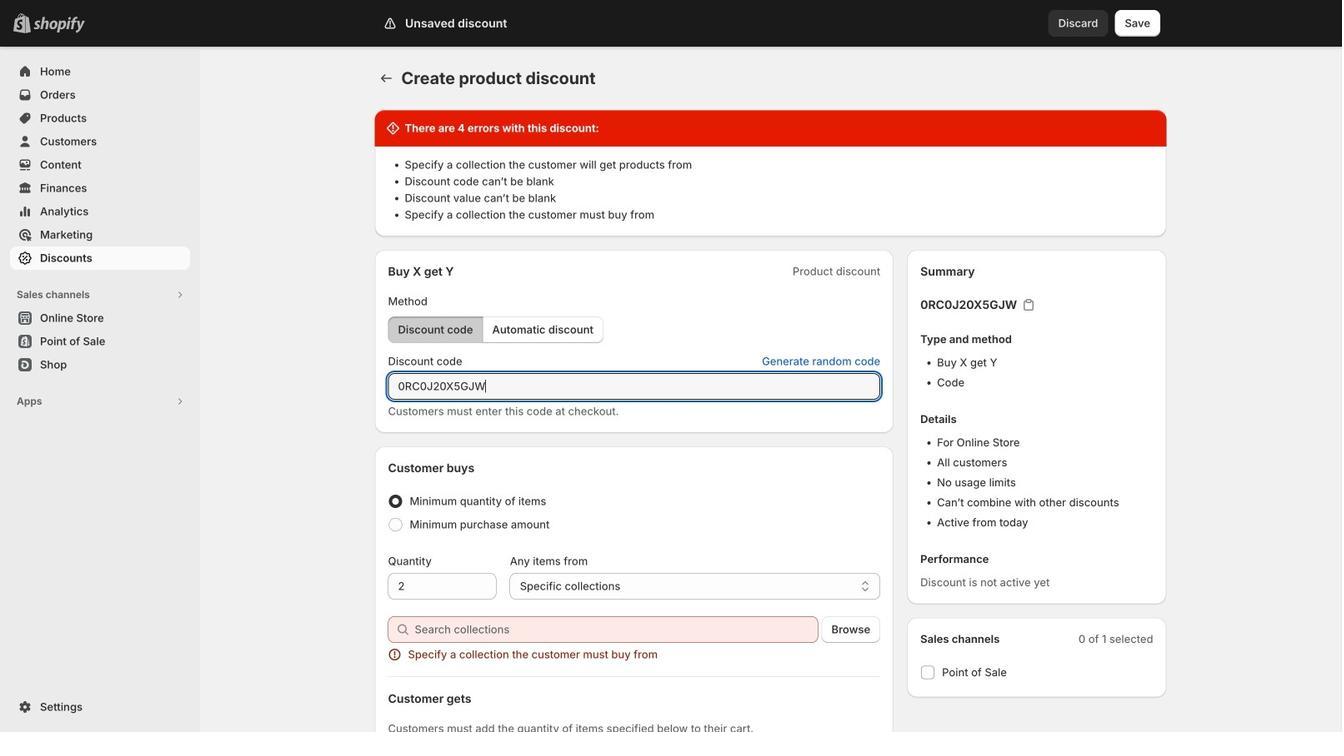 Task type: describe. For each thing, give the bounding box(es) containing it.
Search collections text field
[[415, 617, 818, 644]]



Task type: vqa. For each thing, say whether or not it's contained in the screenshot.
Online Store icon
no



Task type: locate. For each thing, give the bounding box(es) containing it.
None text field
[[388, 574, 497, 600]]

None text field
[[388, 374, 881, 400]]

shopify image
[[33, 16, 85, 33]]



